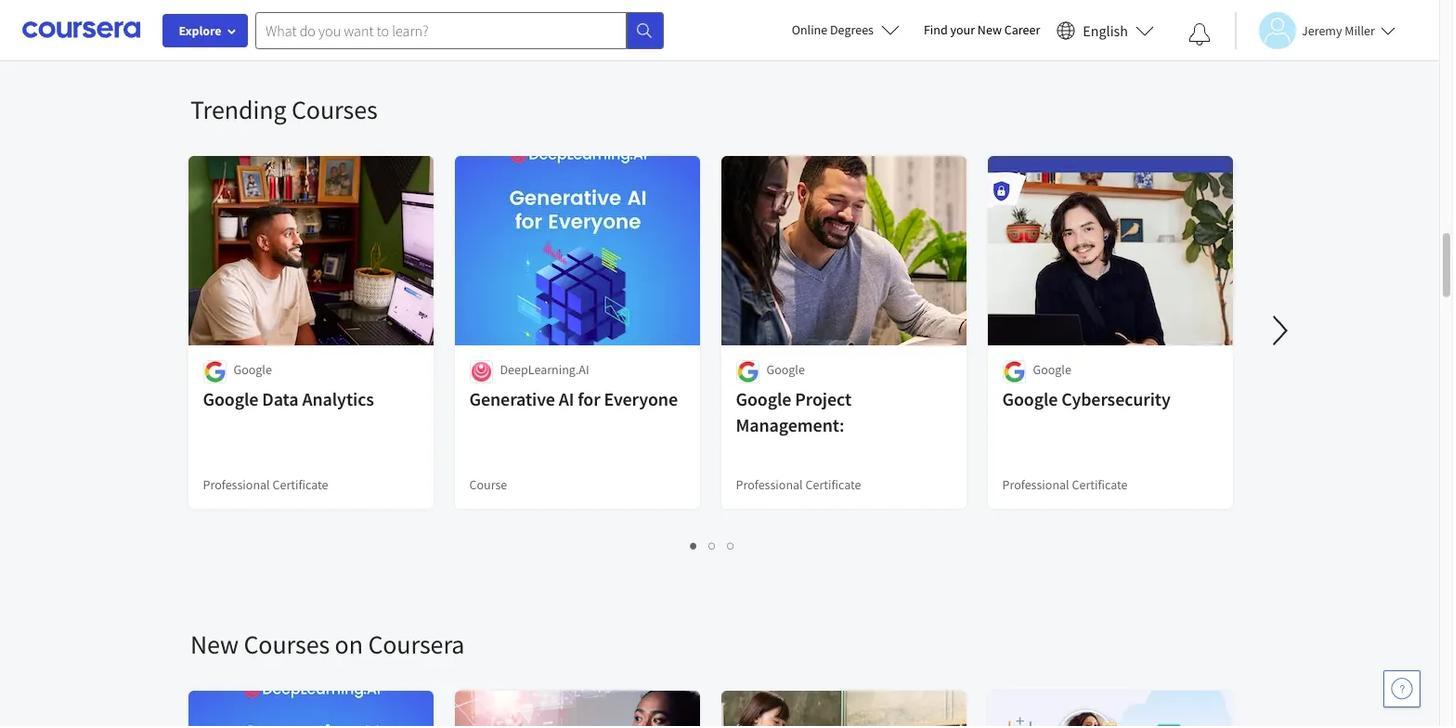 Task type: describe. For each thing, give the bounding box(es) containing it.
explore
[[179, 22, 222, 39]]

cybersecurity
[[1062, 387, 1171, 411]]

2 button for the leftmost 1 "button"
[[666, 0, 685, 21]]

degrees
[[830, 21, 874, 38]]

online degrees
[[792, 21, 874, 38]]

professional certificate for analytics
[[203, 476, 329, 493]]

english
[[1083, 21, 1128, 39]]

jeremy
[[1302, 22, 1343, 39]]

google image for google project management:
[[737, 360, 760, 384]]

coursera image
[[22, 15, 140, 45]]

analytics
[[303, 387, 375, 411]]

3 professional from the left
[[1003, 476, 1070, 493]]

jeremy miller button
[[1235, 12, 1396, 49]]

google image
[[1003, 360, 1026, 384]]

professional certificate for management:
[[737, 476, 862, 493]]

your
[[951, 21, 975, 38]]

2 for the leftmost 1 "button" 2 button
[[672, 2, 679, 20]]

microsoft power bi data analyst professional certificate by microsoft, image
[[455, 691, 701, 726]]

What do you want to learn? text field
[[255, 12, 627, 49]]

3
[[728, 537, 735, 554]]

0 vertical spatial 1
[[653, 2, 661, 20]]

find
[[924, 21, 948, 38]]

1 button inside trending courses carousel element
[[685, 535, 704, 556]]

new courses on coursera link
[[190, 628, 465, 661]]

certificate for analytics
[[273, 476, 329, 493]]

1 horizontal spatial new
[[978, 21, 1002, 38]]

google down google image
[[1003, 387, 1059, 411]]

trending
[[190, 93, 286, 126]]

3 professional certificate from the left
[[1003, 476, 1129, 493]]

online degrees button
[[777, 9, 915, 50]]

next slide image
[[1259, 308, 1303, 353]]

1 list from the top
[[190, 0, 1235, 21]]

google image for google data analytics
[[203, 360, 227, 384]]

for
[[578, 387, 601, 411]]

list inside trending courses carousel element
[[190, 535, 1235, 556]]

explore button
[[163, 14, 248, 47]]

3 certificate from the left
[[1073, 476, 1129, 493]]

everyone
[[605, 387, 678, 411]]

aws cloud technology consultant professional certificate by amazon web services, image
[[722, 691, 968, 726]]

show notifications image
[[1189, 23, 1211, 46]]

professional for analytics
[[203, 476, 270, 493]]

google left data
[[203, 387, 259, 411]]

3 button
[[722, 535, 741, 556]]

miller
[[1345, 22, 1375, 39]]

google project management:
[[737, 387, 852, 437]]

courses for trending
[[292, 93, 378, 126]]



Task type: vqa. For each thing, say whether or not it's contained in the screenshot.
DeepLearning.AI
yes



Task type: locate. For each thing, give the bounding box(es) containing it.
certificate down google data analytics
[[273, 476, 329, 493]]

1 certificate from the left
[[273, 476, 329, 493]]

2 professional from the left
[[737, 476, 804, 493]]

tableau business intelligence analyst  professional certificate by tableau learning partner, image
[[988, 691, 1234, 726]]

1 inside trending courses carousel element
[[691, 537, 698, 554]]

courses
[[292, 93, 378, 126], [244, 628, 330, 661]]

0 horizontal spatial 2
[[672, 2, 679, 20]]

1 horizontal spatial 2
[[709, 537, 717, 554]]

find your new career
[[924, 21, 1041, 38]]

0 vertical spatial 2
[[672, 2, 679, 20]]

professional certificate down data
[[203, 476, 329, 493]]

courses inside trending courses carousel element
[[292, 93, 378, 126]]

2 button
[[666, 0, 685, 21], [704, 535, 722, 556]]

1 vertical spatial courses
[[244, 628, 330, 661]]

2 professional certificate from the left
[[737, 476, 862, 493]]

2 horizontal spatial certificate
[[1073, 476, 1129, 493]]

courses inside new courses on coursera carousel element
[[244, 628, 330, 661]]

2 horizontal spatial professional
[[1003, 476, 1070, 493]]

0 horizontal spatial 1
[[653, 2, 661, 20]]

google up management:
[[737, 387, 792, 411]]

certificate down management:
[[806, 476, 862, 493]]

0 vertical spatial list
[[190, 0, 1235, 21]]

career
[[1005, 21, 1041, 38]]

jeremy miller
[[1302, 22, 1375, 39]]

1 vertical spatial new
[[190, 628, 239, 661]]

2 list from the top
[[190, 535, 1235, 556]]

0 vertical spatial 2 button
[[666, 0, 685, 21]]

data
[[263, 387, 299, 411]]

management:
[[737, 413, 845, 437]]

google image
[[203, 360, 227, 384], [737, 360, 760, 384]]

google up google project management:
[[767, 361, 806, 378]]

google image up google project management:
[[737, 360, 760, 384]]

1 professional certificate from the left
[[203, 476, 329, 493]]

certificate for management:
[[806, 476, 862, 493]]

google data analytics
[[203, 387, 375, 411]]

0 vertical spatial 1 button
[[648, 0, 666, 21]]

0 horizontal spatial new
[[190, 628, 239, 661]]

generative ai for everyone course by deeplearning.ai, image
[[189, 691, 435, 726]]

1 horizontal spatial 1 button
[[685, 535, 704, 556]]

1 horizontal spatial google image
[[737, 360, 760, 384]]

1 horizontal spatial professional certificate
[[737, 476, 862, 493]]

trending courses
[[190, 93, 378, 126]]

0 vertical spatial new
[[978, 21, 1002, 38]]

course
[[470, 476, 508, 493]]

1 button
[[648, 0, 666, 21], [685, 535, 704, 556]]

1 horizontal spatial certificate
[[806, 476, 862, 493]]

list
[[190, 0, 1235, 21], [190, 535, 1235, 556]]

ai
[[559, 387, 575, 411]]

1
[[653, 2, 661, 20], [691, 537, 698, 554]]

professional for management:
[[737, 476, 804, 493]]

help center image
[[1391, 678, 1414, 700]]

professional certificate down the google cybersecurity in the bottom of the page
[[1003, 476, 1129, 493]]

1 horizontal spatial 2 button
[[704, 535, 722, 556]]

2 button for 1 "button" in the trending courses carousel element
[[704, 535, 722, 556]]

0 horizontal spatial 2 button
[[666, 0, 685, 21]]

new courses on coursera carousel element
[[181, 572, 1454, 726]]

google cybersecurity
[[1003, 387, 1171, 411]]

2 inside trending courses carousel element
[[709, 537, 717, 554]]

on
[[335, 628, 363, 661]]

professional
[[203, 476, 270, 493], [737, 476, 804, 493], [1003, 476, 1070, 493]]

2 horizontal spatial professional certificate
[[1003, 476, 1129, 493]]

certificate
[[273, 476, 329, 493], [806, 476, 862, 493], [1073, 476, 1129, 493]]

new
[[978, 21, 1002, 38], [190, 628, 239, 661]]

project
[[796, 387, 852, 411]]

new courses on coursera
[[190, 628, 465, 661]]

0 horizontal spatial google image
[[203, 360, 227, 384]]

professional certificate down management:
[[737, 476, 862, 493]]

find your new career link
[[915, 19, 1050, 42]]

0 horizontal spatial professional certificate
[[203, 476, 329, 493]]

google image up google data analytics
[[203, 360, 227, 384]]

1 google image from the left
[[203, 360, 227, 384]]

1 vertical spatial 1
[[691, 537, 698, 554]]

1 vertical spatial 1 button
[[685, 535, 704, 556]]

courses for new
[[244, 628, 330, 661]]

0 horizontal spatial 1 button
[[648, 0, 666, 21]]

google inside google project management:
[[737, 387, 792, 411]]

generative ai for everyone
[[470, 387, 678, 411]]

1 horizontal spatial 1
[[691, 537, 698, 554]]

certificate down the google cybersecurity in the bottom of the page
[[1073, 476, 1129, 493]]

google
[[234, 361, 273, 378], [767, 361, 806, 378], [1034, 361, 1072, 378], [203, 387, 259, 411], [737, 387, 792, 411], [1003, 387, 1059, 411]]

1 vertical spatial list
[[190, 535, 1235, 556]]

2 certificate from the left
[[806, 476, 862, 493]]

2 button inside trending courses carousel element
[[704, 535, 722, 556]]

0 horizontal spatial professional
[[203, 476, 270, 493]]

1 vertical spatial 2 button
[[704, 535, 722, 556]]

generative
[[470, 387, 556, 411]]

1 professional from the left
[[203, 476, 270, 493]]

1 horizontal spatial professional
[[737, 476, 804, 493]]

2 google image from the left
[[737, 360, 760, 384]]

2
[[672, 2, 679, 20], [709, 537, 717, 554]]

trending courses carousel element
[[181, 37, 1454, 572]]

coursera
[[368, 628, 465, 661]]

0 vertical spatial courses
[[292, 93, 378, 126]]

google up data
[[234, 361, 273, 378]]

deeplearning.ai
[[501, 361, 590, 378]]

0 horizontal spatial certificate
[[273, 476, 329, 493]]

1 vertical spatial 2
[[709, 537, 717, 554]]

google right google image
[[1034, 361, 1072, 378]]

2 for 2 button in the trending courses carousel element
[[709, 537, 717, 554]]

english button
[[1050, 0, 1162, 60]]

online
[[792, 21, 828, 38]]

deeplearning.ai image
[[470, 360, 493, 384]]

professional certificate
[[203, 476, 329, 493], [737, 476, 862, 493], [1003, 476, 1129, 493]]

None search field
[[255, 12, 664, 49]]



